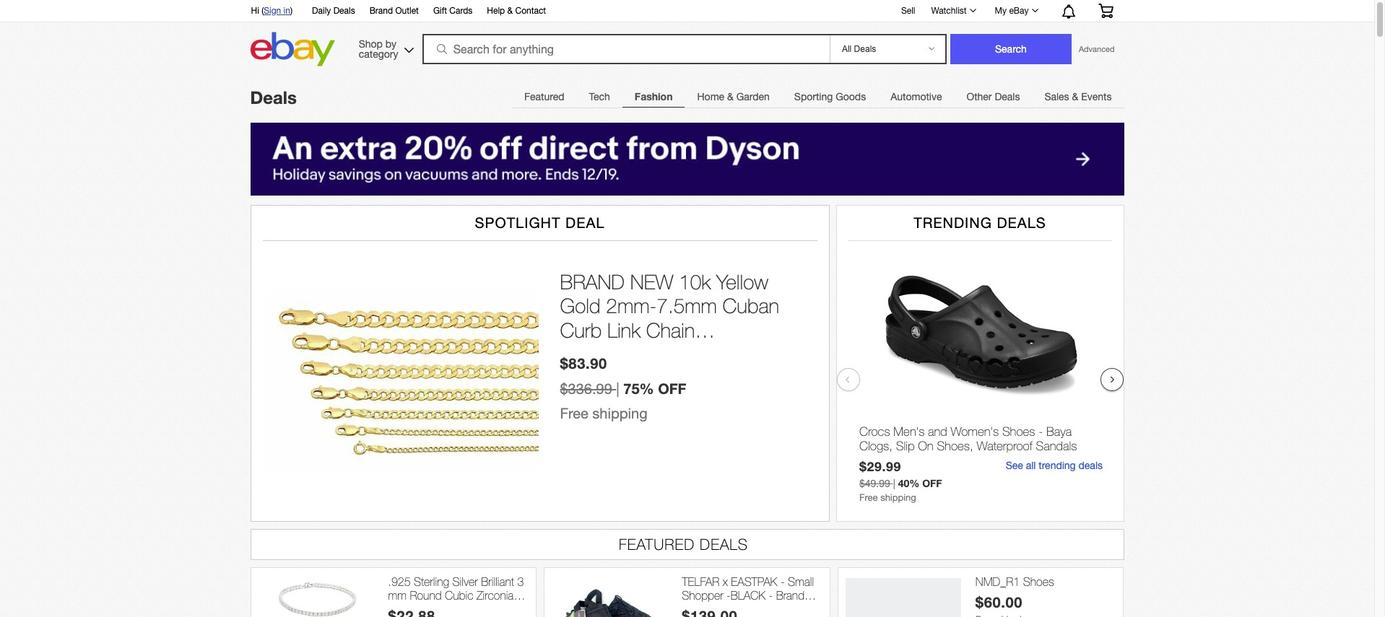 Task type: vqa. For each thing, say whether or not it's contained in the screenshot.
Curb
yes



Task type: describe. For each thing, give the bounding box(es) containing it.
brand inside "telfar x eastpak - small shopper -black - brand new - 100% authentic - limited!"
[[776, 589, 805, 602]]

0 vertical spatial shipping
[[593, 405, 648, 422]]

outlet
[[395, 6, 419, 16]]

deals link
[[250, 87, 297, 108]]

off for 40%
[[922, 477, 942, 490]]

- up limited!
[[707, 603, 711, 616]]

goods
[[836, 91, 866, 103]]

.925 sterling silver brilliant 3 mm round cubic zirconia tennis bracelet
[[388, 576, 524, 616]]

home & garden link
[[685, 82, 782, 111]]

see
[[1006, 460, 1023, 472]]

zirconia
[[477, 589, 514, 602]]

featured for featured
[[524, 91, 565, 103]]

hi
[[251, 6, 259, 16]]

featured link
[[512, 82, 577, 111]]

shipping inside $49.99 | 40% off free shipping
[[880, 493, 916, 503]]

tech link
[[577, 82, 623, 111]]

other deals link
[[955, 82, 1032, 111]]

nmd_r1 shoes $60.00
[[976, 576, 1054, 611]]

in
[[284, 6, 290, 16]]

nmd_r1
[[976, 576, 1020, 589]]

40%
[[898, 477, 919, 490]]

| for 40%
[[893, 478, 895, 490]]

limited!
[[682, 617, 724, 618]]

nmd_r1 shoes link
[[976, 576, 1116, 589]]

shop
[[359, 38, 383, 49]]

0 horizontal spatial free
[[560, 405, 589, 422]]

home
[[697, 91, 725, 103]]

by
[[386, 38, 397, 49]]

$60.00
[[976, 594, 1023, 611]]

free inside $49.99 | 40% off free shipping
[[859, 493, 878, 503]]

my
[[995, 6, 1007, 16]]

new
[[630, 270, 673, 294]]

baya
[[1046, 425, 1072, 439]]

watchlist
[[931, 6, 967, 16]]

gold
[[560, 294, 601, 318]]

sales & events link
[[1032, 82, 1124, 111]]

men's
[[893, 425, 924, 439]]

crocs
[[859, 425, 890, 439]]

telfar x eastpak - small shopper -black - brand new - 100% authentic - limited! link
[[682, 576, 823, 618]]

eastpak
[[731, 576, 778, 589]]

brand new 10k yellow gold 2mm-7.5mm cuban curb link chain necklace16"-30" hollow
[[560, 270, 779, 367]]

brand outlet link
[[370, 4, 419, 20]]

home & garden
[[697, 91, 770, 103]]

tech
[[589, 91, 610, 103]]

shop by category banner
[[243, 0, 1124, 70]]

account navigation
[[243, 0, 1124, 22]]

fashion
[[635, 90, 673, 103]]

& for events
[[1072, 91, 1079, 103]]

your shopping cart image
[[1098, 4, 1114, 18]]

cubic
[[445, 589, 473, 602]]

| for 75%
[[616, 380, 620, 397]]

free shipping
[[560, 405, 648, 422]]

- inside crocs men's and women's shoes - baya clogs, slip on shoes, waterproof sandals
[[1038, 425, 1043, 439]]

- up 100%
[[727, 589, 731, 602]]

sporting goods
[[794, 91, 866, 103]]

automotive link
[[878, 82, 955, 111]]

waterproof
[[977, 439, 1032, 454]]

$336.99 | 75% off
[[560, 380, 687, 397]]

deals for daily deals
[[333, 6, 355, 16]]

all
[[1026, 460, 1036, 472]]

brand new 10k yellow gold 2mm-7.5mm cuban curb link chain necklace16"-30" hollow link
[[560, 270, 814, 367]]

cuban
[[723, 294, 779, 318]]

trending
[[914, 214, 992, 231]]

crocs men's and women's shoes - baya clogs, slip on shoes, waterproof sandals link
[[859, 425, 1103, 457]]

sign in link
[[264, 6, 290, 16]]

deals
[[1078, 460, 1103, 472]]

hi ( sign in )
[[251, 6, 293, 16]]

spotlight deal
[[475, 214, 605, 231]]

shoes,
[[937, 439, 973, 454]]

sales & events
[[1045, 91, 1112, 103]]

brand inside brand outlet link
[[370, 6, 393, 16]]

10k
[[679, 270, 711, 294]]

curb
[[560, 319, 602, 342]]

small
[[788, 576, 814, 589]]

an extra 20% off direct from dyson holiday savings on vacuums and more. ends 12/19. image
[[250, 123, 1124, 196]]

yellow
[[717, 270, 769, 294]]

hollow
[[709, 343, 765, 367]]

deals for other deals
[[995, 91, 1020, 103]]

(
[[262, 6, 264, 16]]

- up authentic
[[769, 589, 773, 602]]

help
[[487, 6, 505, 16]]

necklace16"-
[[560, 343, 675, 367]]

help & contact link
[[487, 4, 546, 20]]

and
[[928, 425, 947, 439]]



Task type: locate. For each thing, give the bounding box(es) containing it.
brand left outlet
[[370, 6, 393, 16]]

other
[[967, 91, 992, 103]]

- down "small"
[[808, 603, 812, 616]]

sandals
[[1036, 439, 1077, 454]]

1 vertical spatial featured
[[619, 536, 695, 553]]

featured deals
[[619, 536, 748, 553]]

off right 75% on the left
[[658, 380, 687, 397]]

sporting goods link
[[782, 82, 878, 111]]

1 vertical spatial brand
[[776, 589, 805, 602]]

1 vertical spatial off
[[922, 477, 942, 490]]

off
[[658, 380, 687, 397], [922, 477, 942, 490]]

free down $49.99
[[859, 493, 878, 503]]

tennis
[[388, 603, 419, 616]]

0 horizontal spatial |
[[616, 380, 620, 397]]

0 vertical spatial |
[[616, 380, 620, 397]]

x
[[723, 576, 728, 589]]

1 vertical spatial |
[[893, 478, 895, 490]]

see all trending deals link
[[1006, 460, 1103, 472]]

0 horizontal spatial brand
[[370, 6, 393, 16]]

featured for featured deals
[[619, 536, 695, 553]]

& right help
[[507, 6, 513, 16]]

women's
[[951, 425, 999, 439]]

shoes right nmd_r1
[[1023, 576, 1054, 589]]

- left "small"
[[781, 576, 785, 589]]

my ebay
[[995, 6, 1029, 16]]

gift
[[433, 6, 447, 16]]

shoes up waterproof
[[1002, 425, 1035, 439]]

& for garden
[[727, 91, 734, 103]]

crocs men's and women's shoes - baya clogs, slip on shoes, waterproof sandals
[[859, 425, 1077, 454]]

off right 40%
[[922, 477, 942, 490]]

sporting
[[794, 91, 833, 103]]

shop by category button
[[352, 32, 417, 63]]

| left 75% on the left
[[616, 380, 620, 397]]

brand down "small"
[[776, 589, 805, 602]]

shop by category
[[359, 38, 398, 60]]

telfar x eastpak - small shopper -black - brand new - 100% authentic - limited!
[[682, 576, 814, 618]]

featured inside "fashion" menu bar
[[524, 91, 565, 103]]

brand
[[370, 6, 393, 16], [776, 589, 805, 602]]

trending deals
[[914, 214, 1046, 231]]

advanced link
[[1072, 35, 1122, 64]]

1 vertical spatial free
[[859, 493, 878, 503]]

& for contact
[[507, 6, 513, 16]]

fashion link
[[623, 82, 685, 111]]

daily deals link
[[312, 4, 355, 20]]

1 horizontal spatial free
[[859, 493, 878, 503]]

my ebay link
[[987, 2, 1045, 20]]

0 horizontal spatial featured
[[524, 91, 565, 103]]

shoes inside nmd_r1 shoes $60.00
[[1023, 576, 1054, 589]]

bracelet
[[422, 603, 461, 616]]

shipping down $336.99 | 75% off on the bottom of the page
[[593, 405, 648, 422]]

round
[[410, 589, 442, 602]]

other deals
[[967, 91, 1020, 103]]

chain
[[646, 319, 695, 342]]

0 vertical spatial free
[[560, 405, 589, 422]]

75%
[[624, 380, 654, 397]]

silver
[[453, 576, 478, 589]]

shipping down 40%
[[880, 493, 916, 503]]

$83.90
[[560, 354, 607, 372]]

see all trending deals
[[1006, 460, 1103, 472]]

deals inside daily deals link
[[333, 6, 355, 16]]

events
[[1081, 91, 1112, 103]]

1 vertical spatial shoes
[[1023, 576, 1054, 589]]

garden
[[737, 91, 770, 103]]

deals for featured deals
[[700, 536, 748, 553]]

featured left tech link
[[524, 91, 565, 103]]

| inside $336.99 | 75% off
[[616, 380, 620, 397]]

& right home
[[727, 91, 734, 103]]

.925
[[388, 576, 411, 589]]

$49.99
[[859, 478, 890, 490]]

shipping
[[593, 405, 648, 422], [880, 493, 916, 503]]

black
[[731, 589, 766, 602]]

|
[[616, 380, 620, 397], [893, 478, 895, 490]]

& inside account "navigation"
[[507, 6, 513, 16]]

deals
[[333, 6, 355, 16], [250, 87, 297, 108], [995, 91, 1020, 103], [997, 214, 1046, 231], [700, 536, 748, 553]]

| left 40%
[[893, 478, 895, 490]]

None submit
[[951, 34, 1072, 64]]

1 horizontal spatial off
[[922, 477, 942, 490]]

off inside $49.99 | 40% off free shipping
[[922, 477, 942, 490]]

0 vertical spatial brand
[[370, 6, 393, 16]]

Search for anything text field
[[425, 35, 827, 63]]

sell link
[[895, 6, 922, 16]]

7.5mm
[[657, 294, 717, 318]]

0 vertical spatial shoes
[[1002, 425, 1035, 439]]

0 horizontal spatial off
[[658, 380, 687, 397]]

fashion tab list
[[512, 82, 1124, 111]]

2 horizontal spatial &
[[1072, 91, 1079, 103]]

1 horizontal spatial |
[[893, 478, 895, 490]]

featured up the telfar
[[619, 536, 695, 553]]

$29.99
[[859, 459, 901, 475]]

automotive
[[891, 91, 942, 103]]

3
[[517, 576, 524, 589]]

off for 75%
[[658, 380, 687, 397]]

authentic
[[746, 603, 805, 616]]

free down $336.99
[[560, 405, 589, 422]]

gift cards
[[433, 6, 473, 16]]

watchlist link
[[923, 2, 983, 20]]

30"
[[675, 343, 704, 367]]

1 horizontal spatial featured
[[619, 536, 695, 553]]

category
[[359, 48, 398, 60]]

- left the baya
[[1038, 425, 1043, 439]]

)
[[290, 6, 293, 16]]

& inside "link"
[[727, 91, 734, 103]]

sign
[[264, 6, 281, 16]]

sales
[[1045, 91, 1069, 103]]

link
[[607, 319, 641, 342]]

cards
[[450, 6, 473, 16]]

1 horizontal spatial shipping
[[880, 493, 916, 503]]

mm
[[388, 589, 407, 602]]

1 vertical spatial shipping
[[880, 493, 916, 503]]

& right sales
[[1072, 91, 1079, 103]]

brand
[[560, 270, 625, 294]]

contact
[[515, 6, 546, 16]]

1 horizontal spatial &
[[727, 91, 734, 103]]

2mm-
[[606, 294, 657, 318]]

0 horizontal spatial shipping
[[593, 405, 648, 422]]

trending
[[1039, 460, 1076, 472]]

advanced
[[1079, 45, 1115, 53]]

spotlight
[[475, 214, 561, 231]]

0 vertical spatial off
[[658, 380, 687, 397]]

sterling
[[414, 576, 449, 589]]

gift cards link
[[433, 4, 473, 20]]

deals inside other deals link
[[995, 91, 1020, 103]]

brand outlet
[[370, 6, 419, 16]]

$49.99 | 40% off free shipping
[[859, 477, 942, 503]]

daily
[[312, 6, 331, 16]]

deal
[[566, 214, 605, 231]]

fashion menu bar
[[512, 82, 1124, 111]]

0 horizontal spatial &
[[507, 6, 513, 16]]

&
[[507, 6, 513, 16], [727, 91, 734, 103], [1072, 91, 1079, 103]]

shoes inside crocs men's and women's shoes - baya clogs, slip on shoes, waterproof sandals
[[1002, 425, 1035, 439]]

1 horizontal spatial brand
[[776, 589, 805, 602]]

ebay
[[1009, 6, 1029, 16]]

help & contact
[[487, 6, 546, 16]]

| inside $49.99 | 40% off free shipping
[[893, 478, 895, 490]]

brilliant
[[481, 576, 514, 589]]

deals for trending deals
[[997, 214, 1046, 231]]

none submit inside shop by category banner
[[951, 34, 1072, 64]]

.925 sterling silver brilliant 3 mm round cubic zirconia tennis bracelet link
[[388, 576, 529, 616]]

0 vertical spatial featured
[[524, 91, 565, 103]]



